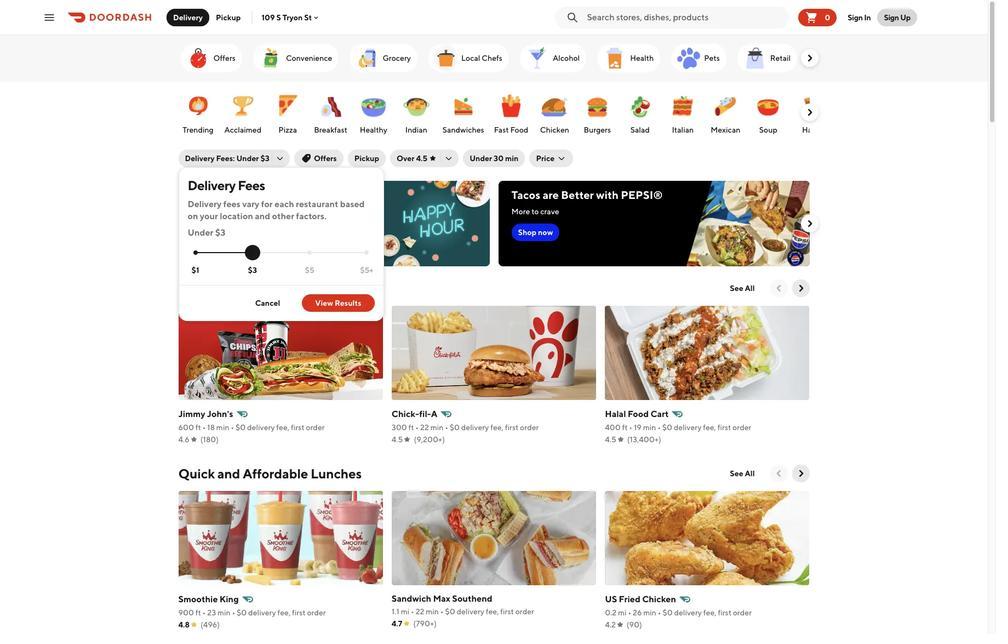 Task type: vqa. For each thing, say whether or not it's contained in the screenshot.
3
no



Task type: locate. For each thing, give the bounding box(es) containing it.
fee, for halal food cart
[[703, 423, 716, 432]]

0 vertical spatial 22
[[420, 423, 429, 432]]

mi right 0.2
[[618, 608, 627, 617]]

s
[[277, 13, 281, 22]]

0 horizontal spatial mi
[[401, 607, 410, 616]]

food right the fast
[[511, 126, 529, 134]]

1 sign from the left
[[848, 13, 863, 22]]

factors.
[[296, 211, 327, 221]]

1 vertical spatial pickup button
[[348, 150, 386, 167]]

pickup left the 109
[[216, 13, 241, 22]]

fastest near you
[[178, 281, 280, 296]]

offers inside 'link'
[[214, 54, 236, 62]]

pickup button down healthy
[[348, 150, 386, 167]]

delivery fees
[[188, 178, 265, 193]]

ft for smoothie
[[196, 608, 201, 617]]

acclaimed link
[[222, 87, 264, 138]]

offers
[[214, 54, 236, 62], [314, 154, 337, 163]]

0 vertical spatial food
[[511, 126, 529, 134]]

1 vertical spatial on
[[188, 211, 198, 221]]

2 all from the top
[[745, 469, 755, 478]]

delivery for jimmy john's
[[247, 423, 275, 432]]

shop
[[518, 228, 537, 237]]

food for halal
[[628, 409, 649, 419]]

health
[[630, 54, 654, 62]]

order
[[306, 423, 325, 432], [520, 423, 539, 432], [733, 423, 752, 432], [516, 607, 534, 616], [307, 608, 326, 617], [733, 608, 752, 617]]

chefs
[[482, 54, 503, 62]]

1 vertical spatial previous button of carousel image
[[774, 468, 785, 479]]

0 horizontal spatial offers
[[214, 54, 236, 62]]

min right 19
[[643, 423, 656, 432]]

affordable
[[243, 466, 308, 481]]

now
[[226, 241, 243, 250]]

fee,
[[276, 423, 290, 432], [491, 423, 504, 432], [703, 423, 716, 432], [486, 607, 499, 616], [278, 608, 291, 617], [704, 608, 717, 617]]

min up (790+)
[[426, 607, 439, 616]]

first for smoothie king
[[292, 608, 306, 617]]

delivery up the your
[[188, 199, 222, 209]]

ft right 400 at the right bottom of the page
[[622, 423, 628, 432]]

0 vertical spatial offers
[[214, 54, 236, 62]]

see all for quick and affordable lunches
[[730, 469, 755, 478]]

delivery for delivery fees
[[188, 178, 236, 193]]

1 horizontal spatial offers
[[314, 154, 337, 163]]

grocery image
[[354, 45, 381, 71]]

1 horizontal spatial food
[[628, 409, 649, 419]]

22 up (9,200+)
[[420, 423, 429, 432]]

under left 30
[[470, 154, 492, 163]]

and inside 'quick and affordable lunches' link
[[218, 466, 240, 481]]

$3
[[261, 154, 270, 163], [215, 227, 226, 238], [248, 266, 257, 274]]

halal right the soup
[[802, 126, 820, 134]]

chick-fil-a
[[392, 409, 438, 419]]

acclaimed
[[224, 126, 262, 134]]

grocery
[[383, 54, 411, 62]]

0 vertical spatial see all link
[[724, 280, 762, 297]]

on inside save 25% or more on happy hour restaurants
[[284, 189, 297, 201]]

order for halal food cart
[[733, 423, 752, 432]]

smoothie
[[178, 594, 218, 605]]

delivery inside button
[[173, 13, 203, 22]]

st
[[304, 13, 312, 22]]

0 vertical spatial and
[[255, 211, 270, 221]]

previous button of carousel image
[[774, 283, 785, 294], [774, 468, 785, 479]]

southend
[[452, 594, 493, 604]]

2 horizontal spatial 4.5
[[605, 435, 617, 444]]

0
[[825, 13, 831, 22]]

0 horizontal spatial chicken
[[540, 126, 569, 134]]

offers right offers 'icon' on the top of page
[[214, 54, 236, 62]]

under right "fees:"
[[237, 154, 259, 163]]

first
[[291, 423, 305, 432], [505, 423, 519, 432], [718, 423, 731, 432], [501, 607, 514, 616], [292, 608, 306, 617], [718, 608, 732, 617]]

1 horizontal spatial and
[[255, 211, 270, 221]]

0 vertical spatial chicken
[[540, 126, 569, 134]]

sign left in
[[848, 13, 863, 22]]

0 vertical spatial previous button of carousel image
[[774, 283, 785, 294]]

smoothie king
[[178, 594, 239, 605]]

fried
[[619, 594, 641, 605]]

halal for halal
[[802, 126, 820, 134]]

on inside delivery fees vary for each restaurant based on your location and other factors.
[[188, 211, 198, 221]]

1 vertical spatial food
[[628, 409, 649, 419]]

price button
[[530, 150, 574, 167]]

now
[[538, 228, 553, 237]]

a
[[431, 409, 438, 419]]

4.2
[[605, 621, 616, 629]]

min down a
[[431, 423, 444, 432]]

min for smoothie king
[[218, 608, 231, 617]]

min for us fried chicken
[[644, 608, 657, 617]]

1 vertical spatial chicken
[[643, 594, 676, 605]]

2 horizontal spatial under
[[470, 154, 492, 163]]

0 vertical spatial pickup
[[216, 13, 241, 22]]

22 up (790+)
[[416, 607, 425, 616]]

first for us fried chicken
[[718, 608, 732, 617]]

Store search: begin typing to search for stores available on DoorDash text field
[[587, 11, 786, 23]]

1 see all from the top
[[730, 284, 755, 293]]

1 vertical spatial see all
[[730, 469, 755, 478]]

first for jimmy john's
[[291, 423, 305, 432]]

0 vertical spatial pickup button
[[209, 8, 247, 26]]

delivery up offers 'icon' on the top of page
[[173, 13, 203, 22]]

delivery for smoothie king
[[248, 608, 276, 617]]

min
[[505, 154, 519, 163], [216, 423, 229, 432], [431, 423, 444, 432], [643, 423, 656, 432], [426, 607, 439, 616], [218, 608, 231, 617], [644, 608, 657, 617]]

(180)
[[201, 435, 219, 444]]

see all
[[730, 284, 755, 293], [730, 469, 755, 478]]

convenience
[[286, 54, 332, 62]]

under for under 30 min
[[470, 154, 492, 163]]

ft right 300
[[409, 423, 414, 432]]

halal
[[802, 126, 820, 134], [605, 409, 626, 419]]

next button of carousel image
[[804, 53, 815, 64], [804, 218, 815, 229], [796, 283, 807, 294]]

fee, for jimmy john's
[[276, 423, 290, 432]]

sign left up
[[884, 13, 899, 22]]

0 horizontal spatial on
[[188, 211, 198, 221]]

1 horizontal spatial pickup
[[354, 154, 379, 163]]

pickup down healthy
[[354, 154, 379, 163]]

mi right 1.1
[[401, 607, 410, 616]]

1 horizontal spatial sign
[[884, 13, 899, 22]]

john's
[[207, 409, 233, 419]]

chicken up 0.2 mi • 26 min • $​0 delivery fee, first order
[[643, 594, 676, 605]]

first for chick-fil-a
[[505, 423, 519, 432]]

order for chick-fil-a
[[520, 423, 539, 432]]

(9,200+)
[[414, 435, 445, 444]]

2 see from the top
[[730, 469, 744, 478]]

happy
[[299, 189, 333, 201]]

delivery fees: under $3
[[185, 154, 270, 163]]

1 see all link from the top
[[724, 280, 762, 297]]

each
[[275, 199, 294, 209]]

more to crave
[[512, 207, 559, 216]]

delivery for delivery fees vary for each restaurant based on your location and other factors.
[[188, 199, 222, 209]]

pickup
[[216, 13, 241, 22], [354, 154, 379, 163]]

1 horizontal spatial halal
[[802, 126, 820, 134]]

based
[[340, 199, 365, 209]]

1 vertical spatial see
[[730, 469, 744, 478]]

alcohol link
[[520, 44, 587, 72]]

1 vertical spatial see all link
[[724, 465, 762, 482]]

healthy
[[360, 126, 388, 134]]

on right "more"
[[284, 189, 297, 201]]

1 see from the top
[[730, 284, 744, 293]]

sandwich
[[392, 594, 431, 604]]

offers down breakfast
[[314, 154, 337, 163]]

and right quick
[[218, 466, 240, 481]]

delivery inside sandwich max southend 1.1 mi • 22 min • $​0 delivery fee, first order
[[457, 607, 485, 616]]

min right 30
[[505, 154, 519, 163]]

and
[[255, 211, 270, 221], [218, 466, 240, 481]]

under inside button
[[470, 154, 492, 163]]

on left the your
[[188, 211, 198, 221]]

0.2
[[605, 608, 617, 617]]

fast
[[494, 126, 509, 134]]

0 vertical spatial halal
[[802, 126, 820, 134]]

order for smoothie king
[[307, 608, 326, 617]]

4.5
[[416, 154, 428, 163], [392, 435, 403, 444], [605, 435, 617, 444]]

600
[[178, 423, 194, 432]]

2 see all link from the top
[[724, 465, 762, 482]]

halal up 400 at the right bottom of the page
[[605, 409, 626, 419]]

1 horizontal spatial on
[[284, 189, 297, 201]]

browse
[[198, 241, 225, 250]]

or
[[243, 189, 253, 201]]

5pm
[[238, 220, 254, 229]]

sandwiches
[[443, 126, 484, 134]]

1 vertical spatial all
[[745, 469, 755, 478]]

see for fastest near you
[[730, 284, 744, 293]]

1 horizontal spatial 4.5
[[416, 154, 428, 163]]

ft for halal
[[622, 423, 628, 432]]

ft for jimmy
[[196, 423, 201, 432]]

delivery
[[173, 13, 203, 22], [185, 154, 215, 163], [188, 178, 236, 193], [188, 199, 222, 209]]

4.6
[[178, 435, 190, 444]]

food for fast
[[511, 126, 529, 134]]

0 horizontal spatial sign
[[848, 13, 863, 22]]

0 vertical spatial next button of carousel image
[[804, 53, 815, 64]]

0 horizontal spatial and
[[218, 466, 240, 481]]

$3 left 2
[[215, 227, 226, 238]]

delivery left "fees:"
[[185, 154, 215, 163]]

0 horizontal spatial under
[[188, 227, 213, 238]]

(790+)
[[414, 619, 437, 628]]

alcohol image
[[525, 45, 551, 71]]

indian
[[406, 126, 427, 134]]

min right 23
[[218, 608, 231, 617]]

price
[[536, 154, 555, 163]]

1 horizontal spatial chicken
[[643, 594, 676, 605]]

30
[[494, 154, 504, 163]]

1 vertical spatial and
[[218, 466, 240, 481]]

pickup button left the 109
[[209, 8, 247, 26]]

22
[[420, 423, 429, 432], [416, 607, 425, 616]]

4.5 down 300
[[392, 435, 403, 444]]

1 previous button of carousel image from the top
[[774, 283, 785, 294]]

first for halal food cart
[[718, 423, 731, 432]]

0 horizontal spatial 4.5
[[392, 435, 403, 444]]

0 horizontal spatial halal
[[605, 409, 626, 419]]

-
[[233, 220, 236, 229]]

0 vertical spatial see
[[730, 284, 744, 293]]

$3 stars and over image
[[250, 251, 255, 255]]

1 horizontal spatial under
[[237, 154, 259, 163]]

delivery inside delivery fees vary for each restaurant based on your location and other factors.
[[188, 199, 222, 209]]

$3 down the $3 stars and over icon
[[248, 266, 257, 274]]

mi inside sandwich max southend 1.1 mi • 22 min • $​0 delivery fee, first order
[[401, 607, 410, 616]]

1 vertical spatial $3
[[215, 227, 226, 238]]

next button of carousel image
[[804, 107, 815, 118], [796, 468, 807, 479]]

min right 26
[[644, 608, 657, 617]]

ft right 600
[[196, 423, 201, 432]]

109 s tryon st button
[[262, 13, 321, 22]]

delivery up hour
[[188, 178, 236, 193]]

king
[[220, 594, 239, 605]]

retail
[[771, 54, 791, 62]]

on
[[284, 189, 297, 201], [188, 211, 198, 221]]

salad
[[631, 126, 650, 134]]

see
[[730, 284, 744, 293], [730, 469, 744, 478]]

900 ft • 23 min • $​0 delivery fee, first order
[[178, 608, 326, 617]]

2 previous button of carousel image from the top
[[774, 468, 785, 479]]

mexican
[[711, 126, 741, 134]]

0 horizontal spatial food
[[511, 126, 529, 134]]

$5 stars and over image
[[308, 251, 312, 255]]

4.5 right over
[[416, 154, 428, 163]]

ft
[[196, 423, 201, 432], [409, 423, 414, 432], [622, 423, 628, 432], [196, 608, 201, 617]]

1 vertical spatial 22
[[416, 607, 425, 616]]

cancel
[[255, 299, 280, 308]]

delivery for delivery fees: under $3
[[185, 154, 215, 163]]

2 see all from the top
[[730, 469, 755, 478]]

min right 18
[[216, 423, 229, 432]]

4.5 for chick-
[[392, 435, 403, 444]]

under up browse
[[188, 227, 213, 238]]

and down for
[[255, 211, 270, 221]]

and inside delivery fees vary for each restaurant based on your location and other factors.
[[255, 211, 270, 221]]

•
[[203, 423, 206, 432], [231, 423, 234, 432], [416, 423, 419, 432], [445, 423, 448, 432], [629, 423, 633, 432], [658, 423, 661, 432], [411, 607, 414, 616], [441, 607, 444, 616], [203, 608, 206, 617], [232, 608, 235, 617], [628, 608, 632, 617], [658, 608, 661, 617]]

1 vertical spatial halal
[[605, 409, 626, 419]]

open menu image
[[43, 11, 56, 24]]

order for jimmy john's
[[306, 423, 325, 432]]

halal for halal food cart
[[605, 409, 626, 419]]

4.5 down 400 at the right bottom of the page
[[605, 435, 617, 444]]

0 vertical spatial $3
[[261, 154, 270, 163]]

23
[[207, 608, 216, 617]]

$​0 for smoothie king
[[237, 608, 247, 617]]

22 inside sandwich max southend 1.1 mi • 22 min • $​0 delivery fee, first order
[[416, 607, 425, 616]]

jimmy john's
[[178, 409, 233, 419]]

retail image
[[742, 45, 768, 71]]

ft right "900"
[[196, 608, 201, 617]]

1 vertical spatial pickup
[[354, 154, 379, 163]]

4.5 inside button
[[416, 154, 428, 163]]

0 vertical spatial all
[[745, 284, 755, 293]]

$3 up "fees"
[[261, 154, 270, 163]]

1 horizontal spatial pickup button
[[348, 150, 386, 167]]

$​0 for us fried chicken
[[663, 608, 673, 617]]

1 all from the top
[[745, 284, 755, 293]]

$​0 for chick-fil-a
[[450, 423, 460, 432]]

mi
[[401, 607, 410, 616], [618, 608, 627, 617]]

0 vertical spatial see all
[[730, 284, 755, 293]]

1 horizontal spatial $3
[[248, 266, 257, 274]]

0 vertical spatial on
[[284, 189, 297, 201]]

chicken up price button
[[540, 126, 569, 134]]

fee, inside sandwich max southend 1.1 mi • 22 min • $​0 delivery fee, first order
[[486, 607, 499, 616]]

2 sign from the left
[[884, 13, 899, 22]]

1 vertical spatial offers
[[314, 154, 337, 163]]

food up 19
[[628, 409, 649, 419]]



Task type: describe. For each thing, give the bounding box(es) containing it.
sign for sign up
[[884, 13, 899, 22]]

max
[[433, 594, 451, 604]]

restaurants
[[219, 202, 278, 214]]

2 vertical spatial next button of carousel image
[[796, 283, 807, 294]]

(13,400+)
[[628, 435, 662, 444]]

first inside sandwich max southend 1.1 mi • 22 min • $​0 delivery fee, first order
[[501, 607, 514, 616]]

day
[[213, 220, 226, 229]]

order inside sandwich max southend 1.1 mi • 22 min • $​0 delivery fee, first order
[[516, 607, 534, 616]]

fil-
[[419, 409, 431, 419]]

4.5 for halal
[[605, 435, 617, 444]]

delivery for chick-fil-a
[[461, 423, 489, 432]]

every
[[192, 220, 211, 229]]

$5+
[[360, 266, 374, 274]]

near
[[225, 281, 255, 296]]

min inside button
[[505, 154, 519, 163]]

all for fastest near you
[[745, 284, 755, 293]]

order for us fried chicken
[[733, 608, 752, 617]]

fee, for us fried chicken
[[704, 608, 717, 617]]

browse now
[[198, 241, 243, 250]]

alcohol
[[553, 54, 580, 62]]

under 30 min
[[470, 154, 519, 163]]

under for under $3
[[188, 227, 213, 238]]

jimmy
[[178, 409, 205, 419]]

0 vertical spatial next button of carousel image
[[804, 107, 815, 118]]

trending link
[[180, 87, 217, 138]]

shop now
[[518, 228, 553, 237]]

1 horizontal spatial mi
[[618, 608, 627, 617]]

every day 2 - 5pm
[[192, 220, 254, 229]]

see for quick and affordable lunches
[[730, 469, 744, 478]]

halal food cart
[[605, 409, 669, 419]]

breakfast
[[314, 126, 347, 134]]

to
[[532, 207, 539, 216]]

all for quick and affordable lunches
[[745, 469, 755, 478]]

ft for chick-
[[409, 423, 414, 432]]

$​0 inside sandwich max southend 1.1 mi • 22 min • $​0 delivery fee, first order
[[445, 607, 455, 616]]

0.2 mi • 26 min • $​0 delivery fee, first order
[[605, 608, 752, 617]]

quick and affordable lunches
[[178, 466, 362, 481]]

view results button
[[302, 294, 375, 312]]

burgers
[[584, 126, 611, 134]]

convenience link
[[253, 44, 339, 72]]

view results
[[315, 299, 362, 308]]

4.8
[[178, 621, 190, 629]]

over 4.5
[[397, 154, 428, 163]]

with
[[596, 189, 619, 201]]

us
[[605, 594, 617, 605]]

offers inside "button"
[[314, 154, 337, 163]]

your
[[200, 211, 218, 221]]

fee, for chick-fil-a
[[491, 423, 504, 432]]

convenience image
[[258, 45, 284, 71]]

health link
[[598, 44, 661, 72]]

delivery for delivery
[[173, 13, 203, 22]]

2 vertical spatial $3
[[248, 266, 257, 274]]

more
[[512, 207, 530, 216]]

(90)
[[627, 621, 642, 629]]

pets image
[[676, 45, 702, 71]]

results
[[335, 299, 362, 308]]

previous button of carousel image for quick and affordable lunches
[[774, 468, 785, 479]]

25%
[[218, 189, 240, 201]]

tacos are better with pepsi®
[[512, 189, 663, 201]]

18
[[207, 423, 215, 432]]

hour
[[192, 202, 217, 214]]

see all for fastest near you
[[730, 284, 755, 293]]

400
[[605, 423, 621, 432]]

restaurant
[[296, 199, 338, 209]]

vary
[[242, 199, 259, 209]]

min inside sandwich max southend 1.1 mi • 22 min • $​0 delivery fee, first order
[[426, 607, 439, 616]]

0 horizontal spatial $3
[[215, 227, 226, 238]]

browse now button
[[192, 237, 249, 254]]

0 horizontal spatial pickup button
[[209, 8, 247, 26]]

save 25% or more on happy hour restaurants
[[192, 189, 333, 214]]

sign up
[[884, 13, 911, 22]]

delivery for halal food cart
[[674, 423, 702, 432]]

min for halal food cart
[[643, 423, 656, 432]]

fastest near you link
[[178, 280, 280, 297]]

quick
[[178, 466, 215, 481]]

1 vertical spatial next button of carousel image
[[796, 468, 807, 479]]

tryon
[[283, 13, 303, 22]]

fastest
[[178, 281, 223, 296]]

$5+ stars and over image
[[365, 251, 369, 255]]

better
[[561, 189, 594, 201]]

0 horizontal spatial pickup
[[216, 13, 241, 22]]

for
[[261, 199, 273, 209]]

previous button of carousel image for fastest near you
[[774, 283, 785, 294]]

109 s tryon st
[[262, 13, 312, 22]]

$1 stars and over image
[[193, 251, 198, 255]]

1.1
[[392, 607, 400, 616]]

up
[[901, 13, 911, 22]]

fees
[[238, 178, 265, 193]]

local chefs image
[[433, 45, 459, 71]]

offers image
[[185, 45, 211, 71]]

us fried chicken
[[605, 594, 676, 605]]

400 ft • 19 min • $​0 delivery fee, first order
[[605, 423, 752, 432]]

italian
[[672, 126, 694, 134]]

min for jimmy john's
[[216, 423, 229, 432]]

trending
[[183, 126, 214, 134]]

are
[[543, 189, 559, 201]]

pets link
[[672, 44, 727, 72]]

sign in
[[848, 13, 871, 22]]

in
[[865, 13, 871, 22]]

0 button
[[799, 8, 837, 26]]

cart
[[651, 409, 669, 419]]

2 horizontal spatial $3
[[261, 154, 270, 163]]

other
[[272, 211, 294, 221]]

109
[[262, 13, 275, 22]]

lunches
[[311, 466, 362, 481]]

delivery button
[[167, 8, 209, 26]]

$​0 for jimmy john's
[[236, 423, 246, 432]]

more
[[255, 189, 282, 201]]

pizza
[[279, 126, 297, 134]]

offers link
[[181, 44, 242, 72]]

900
[[178, 608, 194, 617]]

crave
[[541, 207, 559, 216]]

sign for sign in
[[848, 13, 863, 22]]

fees
[[223, 199, 241, 209]]

health image
[[602, 45, 628, 71]]

delivery for us fried chicken
[[674, 608, 702, 617]]

fast food
[[494, 126, 529, 134]]

view
[[315, 299, 333, 308]]

min for chick-fil-a
[[431, 423, 444, 432]]

$​0 for halal food cart
[[663, 423, 673, 432]]

see all link for quick and affordable lunches
[[724, 465, 762, 482]]

under 30 min button
[[463, 150, 525, 167]]

fee, for smoothie king
[[278, 608, 291, 617]]

26
[[633, 608, 642, 617]]

1 vertical spatial next button of carousel image
[[804, 218, 815, 229]]

grocery link
[[350, 44, 418, 72]]

see all link for fastest near you
[[724, 280, 762, 297]]

300 ft • 22 min • $​0 delivery fee, first order
[[392, 423, 539, 432]]

19
[[634, 423, 642, 432]]



